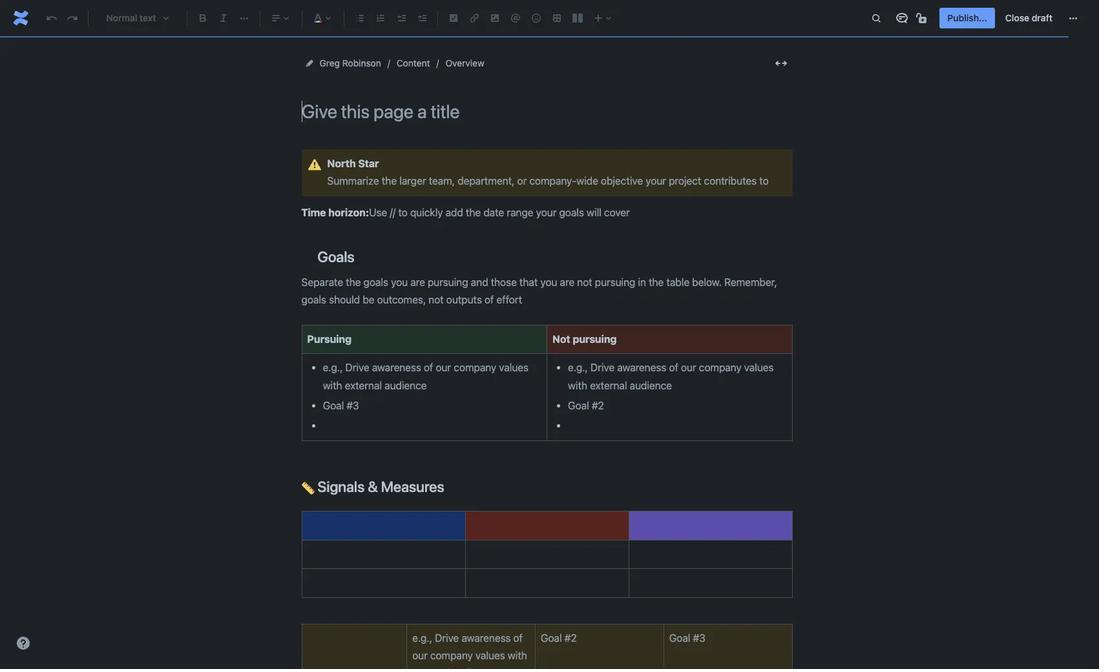 Task type: vqa. For each thing, say whether or not it's contained in the screenshot.
Main content area, start typing to enter text. text field
yes



Task type: describe. For each thing, give the bounding box(es) containing it.
more image
[[1066, 10, 1081, 26]]

pursuing
[[573, 333, 617, 345]]

north star
[[327, 158, 379, 169]]

close draft button
[[998, 8, 1061, 28]]

greg
[[320, 58, 340, 69]]

mention image
[[508, 10, 524, 26]]

layouts image
[[570, 10, 586, 26]]

no restrictions image
[[915, 10, 931, 26]]

:goal: image
[[302, 252, 314, 265]]

pursuing
[[307, 333, 352, 345]]

link image
[[467, 10, 482, 26]]

comment icon image
[[895, 10, 910, 26]]

greg robinson
[[320, 58, 381, 69]]

numbered list ⌘⇧7 image
[[373, 10, 388, 26]]

goals
[[314, 248, 355, 266]]

draft
[[1032, 12, 1053, 23]]

find and replace image
[[869, 10, 884, 26]]

:goal: image
[[302, 252, 314, 265]]

time horizon:
[[302, 207, 369, 218]]

confluence image
[[10, 8, 31, 28]]

close
[[1006, 12, 1030, 23]]

emoji image
[[529, 10, 544, 26]]

publish...
[[948, 12, 988, 23]]

not pursuing
[[553, 333, 617, 345]]

bold ⌘b image
[[195, 10, 211, 26]]

add image, video, or file image
[[487, 10, 503, 26]]

signals
[[318, 478, 365, 496]]

time
[[302, 207, 326, 218]]

greg robinson link
[[320, 56, 381, 71]]

content link
[[397, 56, 430, 71]]

close draft
[[1006, 12, 1053, 23]]



Task type: locate. For each thing, give the bounding box(es) containing it.
Main content area, start typing to enter text. text field
[[294, 149, 801, 670]]

outdent ⇧tab image
[[394, 10, 409, 26]]

undo ⌘z image
[[44, 10, 59, 26]]

help image
[[16, 636, 31, 652]]

not
[[553, 333, 570, 345]]

action item image
[[446, 10, 461, 26]]

signals & measures
[[314, 478, 444, 496]]

redo ⌘⇧z image
[[65, 10, 80, 26]]

:straight_ruler: image
[[302, 482, 314, 495], [302, 482, 314, 495]]

content
[[397, 58, 430, 69]]

publish... button
[[940, 8, 995, 28]]

north
[[327, 158, 356, 169]]

star
[[358, 158, 379, 169]]

italic ⌘i image
[[216, 10, 231, 26]]

indent tab image
[[414, 10, 430, 26]]

bullet list ⌘⇧8 image
[[352, 10, 368, 26]]

Give this page a title text field
[[302, 101, 793, 122]]

move this page image
[[304, 58, 314, 69]]

&
[[368, 478, 378, 496]]

overview link
[[446, 56, 485, 71]]

overview
[[446, 58, 485, 69]]

panel warning image
[[307, 157, 322, 172]]

horizon:
[[328, 207, 369, 218]]

confluence image
[[10, 8, 31, 28]]

more formatting image
[[237, 10, 252, 26]]

table image
[[549, 10, 565, 26]]

robinson
[[342, 58, 381, 69]]

make page full-width image
[[773, 56, 789, 71]]

measures
[[381, 478, 444, 496]]



